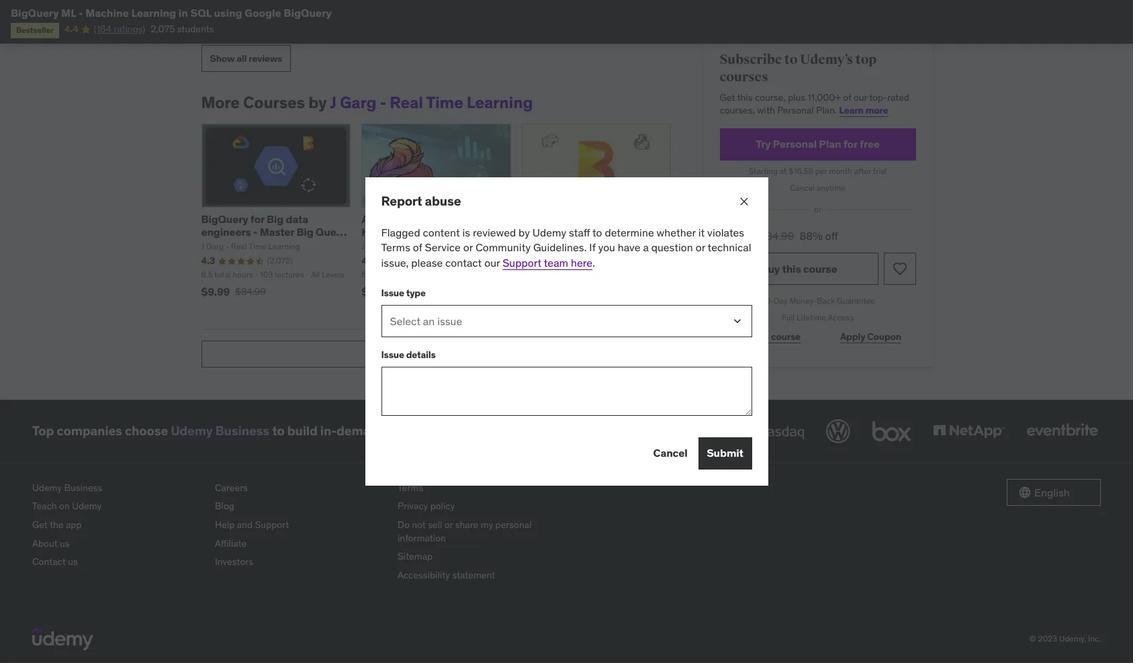 Task type: locate. For each thing, give the bounding box(es) containing it.
1 vertical spatial of
[[413, 241, 422, 254]]

bestseller
[[16, 25, 54, 35]]

4.4 down ml
[[64, 23, 78, 35]]

0 vertical spatial of
[[843, 91, 852, 103]]

2 a from the left
[[598, 212, 605, 226]]

learn more link
[[840, 104, 888, 116]]

this right gift
[[753, 331, 769, 343]]

0 horizontal spatial hours
[[233, 269, 253, 279]]

please
[[411, 256, 443, 269]]

30-
[[761, 296, 774, 306]]

technical
[[708, 241, 751, 254]]

0 horizontal spatial data
[[286, 212, 308, 226]]

1 vertical spatial personal
[[773, 137, 817, 151]]

course up back
[[804, 262, 837, 275]]

personal
[[777, 104, 814, 116], [773, 137, 817, 151]]

cancel inside report abuse dialog
[[653, 446, 688, 460]]

1 vertical spatial $84.99
[[235, 285, 266, 297]]

apply coupon
[[840, 331, 902, 343]]

apache up issue,
[[362, 212, 399, 226]]

to up "guidelines."
[[558, 225, 569, 239]]

more
[[201, 92, 240, 113]]

1 horizontal spatial a
[[598, 212, 605, 226]]

2 apache from the left
[[522, 212, 560, 226]]

by
[[308, 92, 327, 113], [519, 226, 530, 239]]

get up courses,
[[720, 91, 735, 103]]

0 vertical spatial get
[[720, 91, 735, 103]]

2 4.3 from the left
[[362, 255, 375, 267]]

a inside "apache beam | a hands-on course to build big data pipelines"
[[598, 212, 605, 226]]

0 vertical spatial report
[[381, 193, 422, 209]]

1 a from the left
[[433, 212, 440, 226]]

buy
[[761, 262, 780, 275]]

0 horizontal spatial a
[[433, 212, 440, 226]]

2 all from the left
[[461, 269, 470, 279]]

0 vertical spatial our
[[854, 91, 867, 103]]

companies
[[57, 423, 122, 439]]

udemy image
[[32, 628, 93, 651]]

hands- inside "apache beam | a hands-on course to build big data pipelines"
[[607, 212, 644, 226]]

bigquery for bigquery ml - machine learning in sql using google bigquery
[[11, 6, 59, 19]]

55
[[414, 269, 423, 279]]

sitemap
[[398, 550, 433, 562]]

on inside 'udemy business teach on udemy get the app about us contact us'
[[59, 500, 70, 512]]

business up careers
[[215, 423, 269, 439]]

1 issue from the top
[[381, 287, 404, 299]]

to
[[785, 51, 798, 68], [558, 225, 569, 239], [593, 226, 602, 239], [272, 423, 285, 439]]

1 horizontal spatial build
[[571, 225, 596, 239]]

build left the in-
[[287, 423, 318, 439]]

2 all levels from the left
[[461, 269, 495, 279]]

$9.99 for $9.99 $74.99
[[362, 285, 390, 298]]

0 vertical spatial 4.4
[[64, 23, 78, 35]]

total for apache beam | a hands-on course to build big data pipelines
[[535, 269, 551, 279]]

by right courses
[[308, 92, 327, 113]]

1 horizontal spatial total
[[368, 269, 385, 279]]

3 total from the left
[[535, 269, 551, 279]]

of up the please
[[413, 241, 422, 254]]

our up learn more
[[854, 91, 867, 103]]

1 lectures from the left
[[275, 269, 304, 279]]

1 vertical spatial report
[[407, 348, 437, 360]]

apache up pipelines on the top of page
[[522, 212, 560, 226]]

apache inside "apache beam | a hands-on course to build big data pipelines"
[[522, 212, 560, 226]]

this inside gift this course link
[[753, 331, 769, 343]]

this for gift
[[753, 331, 769, 343]]

0 vertical spatial support
[[503, 256, 542, 269]]

j down engineers at the top of the page
[[201, 241, 204, 251]]

j right courses
[[330, 92, 337, 113]]

starting at $16.58 per month after trial cancel anytime
[[749, 166, 887, 193]]

issue for issue type
[[381, 287, 404, 299]]

levels for bigquery for big data engineers - master big query internals
[[322, 269, 345, 279]]

money-
[[790, 296, 817, 306]]

our down community
[[485, 256, 500, 269]]

2 total from the left
[[368, 269, 385, 279]]

1 vertical spatial cancel
[[653, 446, 688, 460]]

report up flagged at left
[[381, 193, 422, 209]]

big inside "apache beam | a hands-on course to build big data pipelines"
[[598, 225, 615, 239]]

udemy business link up careers
[[171, 423, 269, 439]]

0 horizontal spatial on
[[59, 500, 70, 512]]

report down type
[[407, 348, 437, 360]]

1 vertical spatial for
[[250, 212, 265, 226]]

0 horizontal spatial levels
[[322, 269, 345, 279]]

3 hours from the left
[[553, 269, 574, 279]]

beam
[[562, 212, 591, 226]]

flink up service
[[402, 212, 426, 226]]

1 vertical spatial report abuse
[[407, 348, 466, 360]]

starting
[[749, 166, 778, 176]]

0 vertical spatial on
[[451, 225, 463, 239]]

1 vertical spatial business
[[64, 482, 102, 494]]

1 vertical spatial on
[[59, 500, 70, 512]]

a
[[433, 212, 440, 226], [598, 212, 605, 226]]

- inside bigquery for big data engineers - master big query internals
[[253, 225, 258, 239]]

issue down 6 total hours
[[381, 287, 404, 299]]

a right beam
[[598, 212, 605, 226]]

personal down plus
[[777, 104, 814, 116]]

1 horizontal spatial lectures
[[425, 269, 454, 279]]

0 horizontal spatial hands-
[[362, 225, 398, 239]]

sql
[[190, 6, 212, 19]]

by inside "flagged content is reviewed by udemy staff to determine whether it violates terms of service or community guidelines. if you have a question or technical issue, please contact our"
[[519, 226, 530, 239]]

all levels down "contact"
[[461, 269, 495, 279]]

$9.99 down 6 total hours
[[362, 285, 390, 298]]

time
[[426, 92, 463, 113], [466, 212, 491, 226], [249, 241, 266, 251], [409, 241, 427, 251], [569, 241, 587, 251]]

total
[[215, 269, 231, 279], [368, 269, 385, 279], [535, 269, 551, 279]]

courses
[[720, 68, 768, 85]]

report abuse up apache flink | a real time & hands-on course on flink link
[[381, 193, 461, 209]]

1 horizontal spatial hands-
[[607, 212, 644, 226]]

levels for apache flink | a real time & hands-on course on flink
[[472, 269, 495, 279]]

(1,758)
[[428, 255, 451, 265]]

1 horizontal spatial cancel
[[790, 182, 815, 193]]

community
[[476, 241, 531, 254]]

subscribe
[[720, 51, 782, 68]]

all right 103 lectures
[[311, 269, 320, 279]]

course up service
[[415, 225, 448, 239]]

for inside bigquery for big data engineers - master big query internals
[[250, 212, 265, 226]]

1 vertical spatial get
[[32, 519, 48, 531]]

0 vertical spatial $84.99
[[759, 229, 794, 242]]

issue
[[381, 287, 404, 299], [381, 348, 404, 361]]

whether
[[657, 226, 696, 239]]

tab list
[[704, 2, 824, 35]]

terms up issue,
[[381, 241, 410, 254]]

at
[[780, 166, 787, 176]]

netapp image
[[931, 416, 1008, 446]]

1 apache from the left
[[362, 212, 399, 226]]

or down it
[[696, 241, 705, 254]]

udemy up "guidelines."
[[533, 226, 566, 239]]

lectures for course
[[592, 269, 621, 279]]

report abuse inside dialog
[[381, 193, 461, 209]]

0 vertical spatial abuse
[[425, 193, 461, 209]]

sitemap link
[[398, 548, 570, 566]]

data up have
[[618, 225, 640, 239]]

or right sell
[[445, 519, 453, 531]]

support up 5.5
[[503, 256, 542, 269]]

1 horizontal spatial get
[[720, 91, 735, 103]]

hands- up have
[[607, 212, 644, 226]]

| for flink
[[428, 212, 431, 226]]

off
[[826, 229, 838, 242]]

3 lectures from the left
[[592, 269, 621, 279]]

0 vertical spatial business
[[215, 423, 269, 439]]

| up service
[[428, 212, 431, 226]]

all down "contact"
[[461, 269, 470, 279]]

information
[[398, 532, 446, 544]]

course inside gift this course link
[[771, 331, 801, 343]]

apache beam | a hands-on course to build big data pipelines link
[[522, 212, 658, 251]]

1 horizontal spatial our
[[854, 91, 867, 103]]

4.3 for apache flink | a real time & hands-on course on flink
[[362, 255, 375, 267]]

in-
[[320, 423, 337, 439]]

all for bigquery for big data engineers - master big query internals
[[311, 269, 320, 279]]

us
[[60, 537, 70, 549], [68, 556, 78, 568]]

hands- up issue,
[[362, 225, 398, 239]]

issue left details
[[381, 348, 404, 361]]

$9.99 $84.99 88% off
[[720, 227, 838, 243]]

terms
[[381, 241, 410, 254], [398, 482, 423, 494]]

levels left '6' at the top of page
[[322, 269, 345, 279]]

1 horizontal spatial on
[[451, 225, 463, 239]]

$84.99 for $9.99 $84.99 88% off
[[759, 229, 794, 242]]

get
[[720, 91, 735, 103], [32, 519, 48, 531]]

2 j garg - real time learning from the left
[[522, 241, 621, 251]]

apache beam | a hands-on course to build big data pipelines
[[522, 212, 658, 251]]

j garg - real time learning down staff
[[522, 241, 621, 251]]

all levels left '6' at the top of page
[[311, 269, 345, 279]]

$84.99 inside $9.99 $84.99 88% off
[[759, 229, 794, 242]]

$9.99 down 8.5
[[201, 285, 230, 298]]

all levels for apache flink | a real time & hands-on course on flink
[[461, 269, 495, 279]]

2 levels from the left
[[472, 269, 495, 279]]

1 horizontal spatial business
[[215, 423, 269, 439]]

hours down team on the top
[[553, 269, 574, 279]]

total down support team here link
[[535, 269, 551, 279]]

this right buy on the top right
[[782, 262, 801, 275]]

apache inside apache flink | a real time & hands-on course on flink j garg - real time learning
[[362, 212, 399, 226]]

build up the if
[[571, 225, 596, 239]]

course up "guidelines."
[[522, 225, 556, 239]]

day
[[774, 296, 788, 306]]

1 vertical spatial support
[[255, 519, 289, 531]]

total right '6' at the top of page
[[368, 269, 385, 279]]

flink left & at the top left
[[466, 225, 490, 239]]

1 horizontal spatial $9.99
[[362, 285, 390, 298]]

cancel left submit
[[653, 446, 688, 460]]

2 hours from the left
[[387, 269, 407, 279]]

inc.
[[1088, 634, 1101, 644]]

to up the if
[[593, 226, 602, 239]]

1 j garg - real time learning from the left
[[201, 241, 300, 251]]

this for get
[[737, 91, 753, 103]]

our inside get this course, plus 11,000+ of our top-rated courses, with personal plan.
[[854, 91, 867, 103]]

0 horizontal spatial |
[[428, 212, 431, 226]]

abuse up apache flink | a real time & hands-on course on flink link
[[425, 193, 461, 209]]

on up issue,
[[398, 225, 412, 239]]

accessibility statement link
[[398, 566, 570, 585]]

0 vertical spatial report abuse
[[381, 193, 461, 209]]

1 vertical spatial issue
[[381, 348, 404, 361]]

show all reviews button
[[201, 45, 291, 72]]

1 horizontal spatial 4.3
[[362, 255, 375, 267]]

4.3 up 8.5
[[201, 255, 215, 267]]

1 all from the left
[[311, 269, 320, 279]]

0 horizontal spatial for
[[250, 212, 265, 226]]

1 horizontal spatial bigquery
[[201, 212, 248, 226]]

lectures down 2072 reviews element
[[275, 269, 304, 279]]

2 horizontal spatial lectures
[[592, 269, 621, 279]]

1659 reviews element
[[588, 255, 612, 267]]

0 horizontal spatial all
[[311, 269, 320, 279]]

0 vertical spatial terms
[[381, 241, 410, 254]]

this inside buy this course button
[[782, 262, 801, 275]]

to inside subscribe to udemy's top courses
[[785, 51, 798, 68]]

0 vertical spatial personal
[[777, 104, 814, 116]]

udemy,
[[1060, 634, 1087, 644]]

total for bigquery for big data engineers - master big query internals
[[215, 269, 231, 279]]

lectures down 1758 reviews element
[[425, 269, 454, 279]]

0 horizontal spatial get
[[32, 519, 48, 531]]

1 horizontal spatial levels
[[472, 269, 495, 279]]

internals
[[201, 238, 245, 251]]

data
[[286, 212, 308, 226], [618, 225, 640, 239]]

0 vertical spatial this
[[737, 91, 753, 103]]

this for buy
[[782, 262, 801, 275]]

1 vertical spatial abuse
[[439, 348, 466, 360]]

8.5
[[201, 269, 213, 279]]

hours for apache beam | a hands-on course to build big data pipelines
[[553, 269, 574, 279]]

4.3
[[201, 255, 215, 267], [362, 255, 375, 267]]

1 horizontal spatial apache
[[522, 212, 560, 226]]

$84.99 inside $9.99 $84.99
[[235, 285, 266, 297]]

0 vertical spatial cancel
[[790, 182, 815, 193]]

4.4 up 5.5
[[522, 255, 536, 267]]

cancel
[[790, 182, 815, 193], [653, 446, 688, 460]]

access
[[828, 312, 854, 322]]

udemy right choose
[[171, 423, 213, 439]]

on up a
[[644, 212, 658, 226]]

business up app
[[64, 482, 102, 494]]

2 vertical spatial this
[[753, 331, 769, 343]]

our inside "flagged content is reviewed by udemy staff to determine whether it violates terms of service or community guidelines. if you have a question or technical issue, please contact our"
[[485, 256, 500, 269]]

1 horizontal spatial 4.4
[[522, 255, 536, 267]]

on
[[644, 212, 658, 226], [398, 225, 412, 239]]

here
[[571, 256, 593, 269]]

1 horizontal spatial |
[[593, 212, 596, 226]]

62 lectures
[[580, 269, 621, 279]]

english
[[1035, 485, 1070, 499]]

62
[[580, 269, 590, 279]]

0 horizontal spatial 4.4
[[64, 23, 78, 35]]

1 vertical spatial this
[[782, 262, 801, 275]]

udemy up teach
[[32, 482, 62, 494]]

issue for issue details
[[381, 348, 404, 361]]

query
[[316, 225, 346, 239]]

hours for bigquery for big data engineers - master big query internals
[[233, 269, 253, 279]]

1 vertical spatial our
[[485, 256, 500, 269]]

2023
[[1038, 634, 1058, 644]]

hours
[[233, 269, 253, 279], [387, 269, 407, 279], [553, 269, 574, 279]]

levels down "contact"
[[472, 269, 495, 279]]

personal up the $16.58 at the right top
[[773, 137, 817, 151]]

1 hours from the left
[[233, 269, 253, 279]]

0 horizontal spatial all levels
[[311, 269, 345, 279]]

by up community
[[519, 226, 530, 239]]

2 horizontal spatial big
[[598, 225, 615, 239]]

us right about
[[60, 537, 70, 549]]

1 4.3 from the left
[[201, 255, 215, 267]]

0 horizontal spatial lectures
[[275, 269, 304, 279]]

4.3 up '6' at the top of page
[[362, 255, 375, 267]]

of up learn
[[843, 91, 852, 103]]

udemy business link
[[171, 423, 269, 439], [32, 479, 204, 497]]

learning inside apache flink | a real time & hands-on course on flink j garg - real time learning
[[429, 241, 460, 251]]

wishlist image
[[892, 261, 908, 277]]

bigquery inside bigquery for big data engineers - master big query internals
[[201, 212, 248, 226]]

report abuse dialog
[[365, 177, 768, 486]]

of inside "flagged content is reviewed by udemy staff to determine whether it violates terms of service or community guidelines. if you have a question or technical issue, please contact our"
[[413, 241, 422, 254]]

a up service
[[433, 212, 440, 226]]

hours down issue,
[[387, 269, 407, 279]]

| inside "apache beam | a hands-on course to build big data pipelines"
[[593, 212, 596, 226]]

english button
[[1007, 479, 1101, 506]]

a
[[643, 241, 649, 254]]

1 | from the left
[[428, 212, 431, 226]]

0 horizontal spatial cancel
[[653, 446, 688, 460]]

affiliate
[[215, 537, 247, 549]]

report abuse
[[381, 193, 461, 209], [407, 348, 466, 360]]

(164
[[94, 23, 111, 35]]

0 horizontal spatial 4.3
[[201, 255, 215, 267]]

to left udemy's
[[785, 51, 798, 68]]

this up courses,
[[737, 91, 753, 103]]

bigquery for bigquery for big data engineers - master big query internals
[[201, 212, 248, 226]]

to left the in-
[[272, 423, 285, 439]]

terms inside terms privacy policy do not sell or share my personal information sitemap accessibility statement
[[398, 482, 423, 494]]

per
[[815, 166, 827, 176]]

on right teach
[[59, 500, 70, 512]]

1 horizontal spatial flink
[[466, 225, 490, 239]]

report abuse inside button
[[407, 348, 466, 360]]

j garg - real time learning for course
[[522, 241, 621, 251]]

$84.99 down 103
[[235, 285, 266, 297]]

a inside apache flink | a real time & hands-on course on flink j garg - real time learning
[[433, 212, 440, 226]]

0 vertical spatial for
[[844, 137, 858, 151]]

0 horizontal spatial big
[[267, 212, 284, 226]]

a for hands-
[[598, 212, 605, 226]]

1 horizontal spatial on
[[644, 212, 658, 226]]

hours up $9.99 $84.99
[[233, 269, 253, 279]]

free
[[860, 137, 880, 151]]

$9.99 down close modal image
[[720, 227, 754, 243]]

plan.
[[816, 104, 837, 116]]

$9.99
[[720, 227, 754, 243], [201, 285, 230, 298], [362, 285, 390, 298]]

0 horizontal spatial of
[[413, 241, 422, 254]]

1 horizontal spatial for
[[844, 137, 858, 151]]

data left query
[[286, 212, 308, 226]]

11,000+
[[808, 91, 841, 103]]

0 horizontal spatial j garg - real time learning
[[201, 241, 300, 251]]

or down anytime
[[814, 204, 822, 215]]

j up '6' at the top of page
[[362, 241, 365, 251]]

support right and
[[255, 519, 289, 531]]

gift this course
[[734, 331, 801, 343]]

1 vertical spatial by
[[519, 226, 530, 239]]

personal inside try personal plan for free link
[[773, 137, 817, 151]]

udemy business link up get the app link
[[32, 479, 204, 497]]

course down full at right
[[771, 331, 801, 343]]

1 horizontal spatial of
[[843, 91, 852, 103]]

garg inside apache flink | a real time & hands-on course on flink j garg - real time learning
[[367, 241, 384, 251]]

$84.99 for $9.99 $84.99
[[235, 285, 266, 297]]

lectures down 1659 reviews element
[[592, 269, 621, 279]]

$84.99 up buy on the top right
[[759, 229, 794, 242]]

0 horizontal spatial total
[[215, 269, 231, 279]]

| right beam
[[593, 212, 596, 226]]

0 horizontal spatial apache
[[362, 212, 399, 226]]

$9.99 for $9.99 $84.99 88% off
[[720, 227, 754, 243]]

the
[[50, 519, 64, 531]]

1 horizontal spatial all
[[461, 269, 470, 279]]

1 horizontal spatial $84.99
[[759, 229, 794, 242]]

bigquery up the internals
[[201, 212, 248, 226]]

1 all levels from the left
[[311, 269, 345, 279]]

0 horizontal spatial on
[[398, 225, 412, 239]]

1 vertical spatial terms
[[398, 482, 423, 494]]

(2,072)
[[267, 255, 293, 265]]

| inside apache flink | a real time & hands-on course on flink j garg - real time learning
[[428, 212, 431, 226]]

1 horizontal spatial by
[[519, 226, 530, 239]]

apache flink | a real time & hands-on course on flink j garg - real time learning
[[362, 212, 500, 251]]

plus
[[788, 91, 806, 103]]

1 horizontal spatial hours
[[387, 269, 407, 279]]

lectures for master
[[275, 269, 304, 279]]

2 horizontal spatial hours
[[553, 269, 574, 279]]

4.4 for (1,659)
[[522, 255, 536, 267]]

report inside button
[[407, 348, 437, 360]]

submit
[[707, 446, 744, 460]]

app
[[66, 519, 82, 531]]

course,
[[755, 91, 786, 103]]

1 horizontal spatial all levels
[[461, 269, 495, 279]]

cancel down the $16.58 at the right top
[[790, 182, 815, 193]]

this inside get this course, plus 11,000+ of our top-rated courses, with personal plan.
[[737, 91, 753, 103]]

our
[[854, 91, 867, 103], [485, 256, 500, 269]]

0 vertical spatial build
[[571, 225, 596, 239]]

on inside "apache beam | a hands-on course to build big data pipelines"
[[644, 212, 658, 226]]

0 horizontal spatial business
[[64, 482, 102, 494]]

hours for apache flink | a real time & hands-on course on flink
[[387, 269, 407, 279]]

close modal image
[[737, 195, 751, 208]]

2 horizontal spatial total
[[535, 269, 551, 279]]

2 horizontal spatial $9.99
[[720, 227, 754, 243]]

1 levels from the left
[[322, 269, 345, 279]]

get left the the
[[32, 519, 48, 531]]

0 horizontal spatial $9.99
[[201, 285, 230, 298]]

bigquery right mark review by paul o. as unhelpful icon
[[284, 6, 332, 19]]

us right contact
[[68, 556, 78, 568]]

big left query
[[297, 225, 313, 239]]

2 issue from the top
[[381, 348, 404, 361]]

2 | from the left
[[593, 212, 596, 226]]

abuse right details
[[439, 348, 466, 360]]

levels
[[322, 269, 345, 279], [472, 269, 495, 279]]

report abuse down type
[[407, 348, 466, 360]]

total right 8.5
[[215, 269, 231, 279]]

udemy inside "flagged content is reviewed by udemy staff to determine whether it violates terms of service or community guidelines. if you have a question or technical issue, please contact our"
[[533, 226, 566, 239]]

1 vertical spatial 4.4
[[522, 255, 536, 267]]

careers blog help and support affiliate investors
[[215, 482, 289, 568]]

1 total from the left
[[215, 269, 231, 279]]

eventbrite image
[[1024, 416, 1101, 446]]

j up 5.5
[[522, 241, 525, 251]]

0 vertical spatial issue
[[381, 287, 404, 299]]

data inside bigquery for big data engineers - master big query internals
[[286, 212, 308, 226]]

or inside terms privacy policy do not sell or share my personal information sitemap accessibility statement
[[445, 519, 453, 531]]

terms up the 'privacy'
[[398, 482, 423, 494]]

all levels
[[311, 269, 345, 279], [461, 269, 495, 279]]

j garg - real time learning down engineers at the top of the page
[[201, 241, 300, 251]]

1 horizontal spatial j garg - real time learning
[[522, 241, 621, 251]]

bigquery up bestseller
[[11, 6, 59, 19]]



Task type: describe. For each thing, give the bounding box(es) containing it.
machine
[[85, 6, 129, 19]]

4.4 for (164 ratings)
[[64, 23, 78, 35]]

top
[[856, 51, 877, 68]]

try personal plan for free link
[[720, 128, 916, 160]]

courses
[[243, 92, 305, 113]]

course inside "apache beam | a hands-on course to build big data pipelines"
[[522, 225, 556, 239]]

nasdaq image
[[730, 416, 808, 446]]

get inside get this course, plus 11,000+ of our top-rated courses, with personal plan.
[[720, 91, 735, 103]]

4.3 for bigquery for big data engineers - master big query internals
[[201, 255, 215, 267]]

coupon
[[868, 331, 902, 343]]

1758 reviews element
[[428, 255, 451, 267]]

0 vertical spatial udemy business link
[[171, 423, 269, 439]]

privacy
[[398, 500, 428, 512]]

is
[[463, 226, 470, 239]]

share
[[455, 519, 479, 531]]

cancel inside starting at $16.58 per month after trial cancel anytime
[[790, 182, 815, 193]]

get inside 'udemy business teach on udemy get the app about us contact us'
[[32, 519, 48, 531]]

data inside "apache beam | a hands-on course to build big data pipelines"
[[618, 225, 640, 239]]

| for beam
[[593, 212, 596, 226]]

learn
[[840, 104, 864, 116]]

about
[[32, 537, 58, 549]]

- inside apache flink | a real time & hands-on course on flink j garg - real time learning
[[386, 241, 390, 251]]

1 vertical spatial build
[[287, 423, 318, 439]]

abuse inside button
[[439, 348, 466, 360]]

issue details
[[381, 348, 436, 361]]

contact
[[32, 556, 66, 568]]

8.5 total hours
[[201, 269, 253, 279]]

to inside "apache beam | a hands-on course to build big data pipelines"
[[558, 225, 569, 239]]

with
[[757, 104, 775, 116]]

box image
[[869, 416, 914, 446]]

udemy business teach on udemy get the app about us contact us
[[32, 482, 102, 568]]

business inside 'udemy business teach on udemy get the app about us contact us'
[[64, 482, 102, 494]]

reviewed
[[473, 226, 516, 239]]

bigquery ml - machine learning in sql using google bigquery
[[11, 6, 332, 19]]

mark review by paul o. as unhelpful image
[[264, 11, 278, 24]]

gift
[[734, 331, 751, 343]]

show
[[210, 52, 235, 64]]

content
[[423, 226, 460, 239]]

on inside apache flink | a real time & hands-on course on flink j garg - real time learning
[[451, 225, 463, 239]]

support inside report abuse dialog
[[503, 256, 542, 269]]

abuse inside dialog
[[425, 193, 461, 209]]

course inside buy this course button
[[804, 262, 837, 275]]

full
[[782, 312, 795, 322]]

in
[[179, 6, 188, 19]]

question
[[651, 241, 693, 254]]

$9.99 for $9.99 $84.99
[[201, 285, 230, 298]]

bigquery for big data engineers - master big query internals link
[[201, 212, 347, 251]]

course inside apache flink | a real time & hands-on course on flink j garg - real time learning
[[415, 225, 448, 239]]

get the app link
[[32, 516, 204, 534]]

apache for hands-
[[362, 212, 399, 226]]

flagged
[[381, 226, 420, 239]]

personal
[[496, 519, 532, 531]]

about us link
[[32, 534, 204, 553]]

buy this course button
[[720, 253, 878, 285]]

udemy up app
[[72, 500, 102, 512]]

students
[[177, 23, 214, 35]]

on inside apache flink | a real time & hands-on course on flink j garg - real time learning
[[398, 225, 412, 239]]

my
[[481, 519, 493, 531]]

of inside get this course, plus 11,000+ of our top-rated courses, with personal plan.
[[843, 91, 852, 103]]

all
[[237, 52, 247, 64]]

you
[[598, 241, 615, 254]]

j garg - real time learning for master
[[201, 241, 300, 251]]

103
[[260, 269, 273, 279]]

for inside try personal plan for free link
[[844, 137, 858, 151]]

statement
[[452, 569, 495, 581]]

a for real
[[433, 212, 440, 226]]

or down the is
[[463, 241, 473, 254]]

volkswagen image
[[824, 416, 853, 446]]

issue type
[[381, 287, 426, 299]]

hands- inside apache flink | a real time & hands-on course on flink j garg - real time learning
[[362, 225, 398, 239]]

.
[[593, 256, 595, 269]]

trial
[[873, 166, 887, 176]]

back
[[817, 296, 835, 306]]

udemy's
[[800, 51, 853, 68]]

&
[[493, 212, 500, 226]]

0 horizontal spatial flink
[[402, 212, 426, 226]]

build inside "apache beam | a hands-on course to build big data pipelines"
[[571, 225, 596, 239]]

career
[[388, 423, 426, 439]]

buy this course
[[761, 262, 837, 275]]

investors
[[215, 556, 253, 568]]

j inside apache flink | a real time & hands-on course on flink j garg - real time learning
[[362, 241, 365, 251]]

courses,
[[720, 104, 755, 116]]

issue,
[[381, 256, 409, 269]]

0 horizontal spatial by
[[308, 92, 327, 113]]

policy
[[430, 500, 455, 512]]

2 lectures from the left
[[425, 269, 454, 279]]

mark review by paul o. as helpful image
[[239, 11, 252, 24]]

2 horizontal spatial bigquery
[[284, 6, 332, 19]]

$9.99 $74.99
[[362, 285, 425, 298]]

1 vertical spatial udemy business link
[[32, 479, 204, 497]]

apply
[[840, 331, 866, 343]]

top-
[[870, 91, 888, 103]]

1 horizontal spatial big
[[297, 225, 313, 239]]

top
[[32, 423, 54, 439]]

report inside dialog
[[381, 193, 422, 209]]

do
[[398, 519, 410, 531]]

2,075
[[151, 23, 175, 35]]

2072 reviews element
[[267, 255, 293, 267]]

personal inside get this course, plus 11,000+ of our top-rated courses, with personal plan.
[[777, 104, 814, 116]]

30-day money-back guarantee full lifetime access
[[761, 296, 875, 322]]

lifetime
[[797, 312, 826, 322]]

total for apache flink | a real time & hands-on course on flink
[[368, 269, 385, 279]]

j garg - real time learning link
[[330, 92, 533, 113]]

privacy policy link
[[398, 497, 570, 516]]

google
[[245, 6, 281, 19]]

to inside "flagged content is reviewed by udemy staff to determine whether it violates terms of service or community guidelines. if you have a question or technical issue, please contact our"
[[593, 226, 602, 239]]

get this course, plus 11,000+ of our top-rated courses, with personal plan.
[[720, 91, 910, 116]]

using
[[214, 6, 242, 19]]

0 vertical spatial us
[[60, 537, 70, 549]]

cancel button
[[653, 437, 688, 470]]

5.5
[[522, 269, 533, 279]]

all levels for bigquery for big data engineers - master big query internals
[[311, 269, 345, 279]]

$9.99 $84.99
[[201, 285, 266, 298]]

terms inside "flagged content is reviewed by udemy staff to determine whether it violates terms of service or community guidelines. if you have a question or technical issue, please contact our"
[[381, 241, 410, 254]]

apache for to
[[522, 212, 560, 226]]

88%
[[800, 229, 823, 242]]

investors link
[[215, 553, 387, 572]]

anytime
[[817, 182, 846, 193]]

55 lectures
[[414, 269, 454, 279]]

staff
[[569, 226, 590, 239]]

©
[[1030, 634, 1036, 644]]

all for apache flink | a real time & hands-on course on flink
[[461, 269, 470, 279]]

Issue details text field
[[381, 367, 752, 416]]

small image
[[1019, 486, 1032, 499]]

careers link
[[215, 479, 387, 497]]

more courses by j garg - real time learning
[[201, 92, 533, 113]]

1 vertical spatial us
[[68, 556, 78, 568]]

report abuse button
[[201, 340, 672, 367]]

skills.
[[429, 423, 463, 439]]

support inside careers blog help and support affiliate investors
[[255, 519, 289, 531]]

gift this course link
[[720, 324, 815, 351]]

careers
[[215, 482, 248, 494]]

© 2023 udemy, inc.
[[1030, 634, 1101, 644]]

ratings)
[[114, 23, 145, 35]]

rated
[[888, 91, 910, 103]]



Task type: vqa. For each thing, say whether or not it's contained in the screenshot.
Online to the top
no



